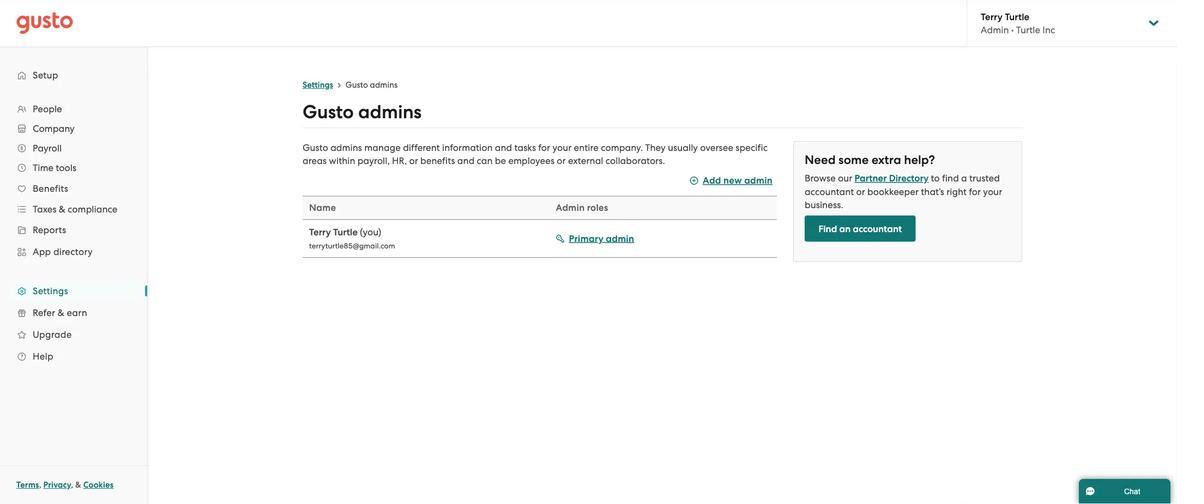 Task type: locate. For each thing, give the bounding box(es) containing it.
be
[[495, 155, 506, 166]]

your
[[553, 142, 572, 153], [984, 186, 1003, 197]]

your inside to find a trusted accountant or bookkeeper that's right for your business.
[[984, 186, 1003, 197]]

taxes
[[33, 204, 57, 215]]

or inside to find a trusted accountant or bookkeeper that's right for your business.
[[857, 186, 865, 197]]

1 horizontal spatial terry
[[981, 11, 1003, 22]]

admin left • in the right top of the page
[[981, 24, 1009, 35]]

benefits
[[421, 155, 455, 166]]

reports link
[[11, 220, 136, 240]]

1 vertical spatial terry
[[309, 227, 331, 238]]

terry
[[981, 11, 1003, 22], [309, 227, 331, 238]]

gusto admins
[[346, 80, 398, 90], [303, 101, 422, 123]]

& left cookies button
[[75, 481, 81, 490]]

0 horizontal spatial your
[[553, 142, 572, 153]]

0 vertical spatial terry
[[981, 11, 1003, 22]]

grid
[[303, 196, 777, 258]]

a
[[962, 173, 967, 184]]

0 vertical spatial &
[[59, 204, 65, 215]]

turtle
[[1005, 11, 1030, 22], [1017, 24, 1041, 35], [333, 227, 358, 238]]

and
[[495, 142, 512, 153], [458, 155, 475, 166]]

•
[[1012, 24, 1014, 35]]

list containing people
[[0, 99, 147, 368]]

partner directory link
[[855, 173, 929, 184]]

need some extra help?
[[805, 153, 935, 167]]

0 vertical spatial admins
[[370, 80, 398, 90]]

0 horizontal spatial and
[[458, 155, 475, 166]]

1 vertical spatial admin
[[606, 233, 634, 244]]

(you)
[[360, 227, 381, 238]]

terry inside terry turtle (you) terryturtle85@gmail.com
[[309, 227, 331, 238]]

admin left roles
[[556, 202, 585, 214]]

list
[[0, 99, 147, 368]]

0 horizontal spatial terry
[[309, 227, 331, 238]]

0 vertical spatial accountant
[[805, 186, 854, 197]]

primary admin button
[[556, 232, 771, 245]]

and up be
[[495, 142, 512, 153]]

app directory link
[[11, 242, 136, 262]]

1 vertical spatial and
[[458, 155, 475, 166]]

new
[[724, 175, 742, 186]]

hr,
[[392, 155, 407, 166]]

& for compliance
[[59, 204, 65, 215]]

admin right primary
[[606, 233, 634, 244]]

find
[[942, 173, 959, 184]]

different
[[403, 142, 440, 153]]

find an accountant
[[819, 223, 902, 235]]

people button
[[11, 99, 136, 119]]

oversee
[[700, 142, 734, 153]]

1 horizontal spatial settings
[[303, 80, 333, 90]]

0 horizontal spatial admin
[[606, 233, 634, 244]]

1 vertical spatial for
[[969, 186, 981, 197]]

some
[[839, 153, 869, 167]]

admin
[[745, 175, 773, 186], [606, 233, 634, 244]]

turtle up terryturtle85@gmail.com
[[333, 227, 358, 238]]

0 vertical spatial and
[[495, 142, 512, 153]]

taxes & compliance
[[33, 204, 118, 215]]

& right taxes
[[59, 204, 65, 215]]

0 horizontal spatial admin
[[556, 202, 585, 214]]

turtle right • in the right top of the page
[[1017, 24, 1041, 35]]

2 , from the left
[[71, 481, 73, 490]]

admin inside button
[[606, 233, 634, 244]]

2 vertical spatial &
[[75, 481, 81, 490]]

gusto
[[346, 80, 368, 90], [303, 101, 354, 123], [303, 142, 328, 153]]

or left external
[[557, 155, 566, 166]]

for
[[539, 142, 550, 153], [969, 186, 981, 197]]

accountant up business.
[[805, 186, 854, 197]]

turtle for (you)
[[333, 227, 358, 238]]

settings link
[[303, 80, 333, 90], [11, 281, 136, 301]]

1 horizontal spatial ,
[[71, 481, 73, 490]]

upgrade link
[[11, 325, 136, 345]]

terry for terry turtle
[[309, 227, 331, 238]]

0 vertical spatial for
[[539, 142, 550, 153]]

right
[[947, 186, 967, 197]]

settings inside gusto navigation element
[[33, 286, 68, 297]]

admin
[[981, 24, 1009, 35], [556, 202, 585, 214]]

& inside dropdown button
[[59, 204, 65, 215]]

for down trusted in the right top of the page
[[969, 186, 981, 197]]

1 vertical spatial settings link
[[11, 281, 136, 301]]

for up employees
[[539, 142, 550, 153]]

compliance
[[68, 204, 118, 215]]

2 vertical spatial gusto
[[303, 142, 328, 153]]

add new admin
[[703, 175, 773, 186]]

reports
[[33, 225, 66, 236]]

1 vertical spatial &
[[58, 308, 64, 319]]

0 vertical spatial turtle
[[1005, 11, 1030, 22]]

0 vertical spatial admin
[[745, 175, 773, 186]]

1 horizontal spatial settings link
[[303, 80, 333, 90]]

1 horizontal spatial admin
[[981, 24, 1009, 35]]

& left earn
[[58, 308, 64, 319]]

, left 'privacy'
[[39, 481, 41, 490]]

roles
[[587, 202, 608, 214]]

1 vertical spatial admin
[[556, 202, 585, 214]]

your inside the gusto admins manage different information and tasks for your entire company. they usually oversee specific areas within payroll, hr, or benefits and can be employees or external collaborators.
[[553, 142, 572, 153]]

or down 'browse our partner directory'
[[857, 186, 865, 197]]

1 , from the left
[[39, 481, 41, 490]]

admin right new
[[745, 175, 773, 186]]

to
[[931, 173, 940, 184]]

benefits
[[33, 183, 68, 194]]

turtle inside terry turtle (you) terryturtle85@gmail.com
[[333, 227, 358, 238]]

browse
[[805, 173, 836, 184]]

1 horizontal spatial and
[[495, 142, 512, 153]]

your down trusted in the right top of the page
[[984, 186, 1003, 197]]

&
[[59, 204, 65, 215], [58, 308, 64, 319], [75, 481, 81, 490]]

your left entire
[[553, 142, 572, 153]]

employees
[[509, 155, 555, 166]]

1 horizontal spatial your
[[984, 186, 1003, 197]]

0 horizontal spatial ,
[[39, 481, 41, 490]]

2 horizontal spatial or
[[857, 186, 865, 197]]

2 vertical spatial turtle
[[333, 227, 358, 238]]

accountant right an
[[853, 223, 902, 235]]

1 vertical spatial accountant
[[853, 223, 902, 235]]

0 horizontal spatial settings
[[33, 286, 68, 297]]

,
[[39, 481, 41, 490], [71, 481, 73, 490]]

0 vertical spatial admin
[[981, 24, 1009, 35]]

, left cookies button
[[71, 481, 73, 490]]

2 vertical spatial admins
[[331, 142, 362, 153]]

tools
[[56, 163, 76, 173]]

0 horizontal spatial settings link
[[11, 281, 136, 301]]

or right hr,
[[409, 155, 418, 166]]

collaborators.
[[606, 155, 665, 166]]

1 horizontal spatial for
[[969, 186, 981, 197]]

or
[[409, 155, 418, 166], [557, 155, 566, 166], [857, 186, 865, 197]]

1 vertical spatial your
[[984, 186, 1003, 197]]

1 vertical spatial turtle
[[1017, 24, 1041, 35]]

for inside to find a trusted accountant or bookkeeper that's right for your business.
[[969, 186, 981, 197]]

they
[[645, 142, 666, 153]]

app
[[33, 247, 51, 257]]

accountant inside to find a trusted accountant or bookkeeper that's right for your business.
[[805, 186, 854, 197]]

0 vertical spatial your
[[553, 142, 572, 153]]

terry inside terry turtle admin • turtle inc
[[981, 11, 1003, 22]]

0 horizontal spatial for
[[539, 142, 550, 153]]

terry turtle admin • turtle inc
[[981, 11, 1056, 35]]

1 horizontal spatial admin
[[745, 175, 773, 186]]

time tools
[[33, 163, 76, 173]]

accountant
[[805, 186, 854, 197], [853, 223, 902, 235]]

turtle up • in the right top of the page
[[1005, 11, 1030, 22]]

chat
[[1125, 488, 1141, 496]]

1 horizontal spatial or
[[557, 155, 566, 166]]

1 vertical spatial gusto
[[303, 101, 354, 123]]

and down information
[[458, 155, 475, 166]]

terms link
[[16, 481, 39, 490]]

admin inside terry turtle admin • turtle inc
[[981, 24, 1009, 35]]

1 vertical spatial settings
[[33, 286, 68, 297]]



Task type: vqa. For each thing, say whether or not it's contained in the screenshot.
leftmost Settings
yes



Task type: describe. For each thing, give the bounding box(es) containing it.
earn
[[67, 308, 87, 319]]

taxes & compliance button
[[11, 200, 136, 219]]

gusto inside the gusto admins manage different information and tasks for your entire company. they usually oversee specific areas within payroll, hr, or benefits and can be employees or external collaborators.
[[303, 142, 328, 153]]

admin roles
[[556, 202, 608, 214]]

payroll,
[[358, 155, 390, 166]]

our
[[838, 173, 853, 184]]

areas
[[303, 155, 327, 166]]

business.
[[805, 199, 844, 210]]

directory
[[53, 247, 93, 257]]

accountant inside button
[[853, 223, 902, 235]]

terms
[[16, 481, 39, 490]]

trusted
[[970, 173, 1000, 184]]

payroll button
[[11, 139, 136, 158]]

company
[[33, 123, 75, 134]]

usually
[[668, 142, 698, 153]]

0 vertical spatial gusto
[[346, 80, 368, 90]]

company button
[[11, 119, 136, 139]]

information
[[442, 142, 493, 153]]

refer & earn link
[[11, 303, 136, 323]]

privacy link
[[43, 481, 71, 490]]

0 vertical spatial settings
[[303, 80, 333, 90]]

cookies button
[[83, 479, 114, 492]]

refer
[[33, 308, 55, 319]]

1 vertical spatial gusto admins
[[303, 101, 422, 123]]

tasks
[[515, 142, 536, 153]]

add
[[703, 175, 721, 186]]

home image
[[16, 12, 73, 34]]

bookkeeper
[[868, 186, 919, 197]]

can
[[477, 155, 493, 166]]

gusto navigation element
[[0, 47, 147, 385]]

time
[[33, 163, 53, 173]]

grid containing name
[[303, 196, 777, 258]]

1 vertical spatial admins
[[358, 101, 422, 123]]

primary admin
[[569, 233, 634, 244]]

help?
[[904, 153, 935, 167]]

browse our partner directory
[[805, 173, 929, 184]]

find an accountant button
[[805, 216, 916, 242]]

cookies
[[83, 481, 114, 490]]

primary
[[569, 233, 604, 244]]

0 vertical spatial settings link
[[303, 80, 333, 90]]

admin inside grid
[[556, 202, 585, 214]]

gusto admins manage different information and tasks for your entire company. they usually oversee specific areas within payroll, hr, or benefits and can be employees or external collaborators.
[[303, 142, 768, 166]]

turtle for turtle
[[1005, 11, 1030, 22]]

name
[[309, 202, 336, 214]]

an
[[840, 223, 851, 235]]

specific
[[736, 142, 768, 153]]

partner
[[855, 173, 887, 184]]

entire
[[574, 142, 599, 153]]

privacy
[[43, 481, 71, 490]]

chat button
[[1079, 479, 1171, 505]]

& for earn
[[58, 308, 64, 319]]

that's
[[921, 186, 945, 197]]

for inside the gusto admins manage different information and tasks for your entire company. they usually oversee specific areas within payroll, hr, or benefits and can be employees or external collaborators.
[[539, 142, 550, 153]]

external
[[568, 155, 604, 166]]

need
[[805, 153, 836, 167]]

terms , privacy , & cookies
[[16, 481, 114, 490]]

terry turtle (you) terryturtle85@gmail.com
[[309, 227, 395, 251]]

manage
[[364, 142, 401, 153]]

0 vertical spatial gusto admins
[[346, 80, 398, 90]]

admins inside the gusto admins manage different information and tasks for your entire company. they usually oversee specific areas within payroll, hr, or benefits and can be employees or external collaborators.
[[331, 142, 362, 153]]

within
[[329, 155, 355, 166]]

people
[[33, 104, 62, 115]]

extra
[[872, 153, 902, 167]]

add new admin link
[[690, 175, 773, 186]]

to find a trusted accountant or bookkeeper that's right for your business.
[[805, 173, 1003, 210]]

setup
[[33, 70, 58, 81]]

inc
[[1043, 24, 1056, 35]]

benefits link
[[11, 179, 136, 199]]

payroll
[[33, 143, 62, 154]]

0 horizontal spatial or
[[409, 155, 418, 166]]

terry for terry
[[981, 11, 1003, 22]]

app directory
[[33, 247, 93, 257]]

setup link
[[11, 65, 136, 85]]

directory
[[889, 173, 929, 184]]

find
[[819, 223, 837, 235]]

terryturtle85@gmail.com
[[309, 242, 395, 251]]

help link
[[11, 347, 136, 367]]

help
[[33, 351, 53, 362]]

company.
[[601, 142, 643, 153]]

refer & earn
[[33, 308, 87, 319]]

upgrade
[[33, 329, 72, 340]]

time tools button
[[11, 158, 136, 178]]



